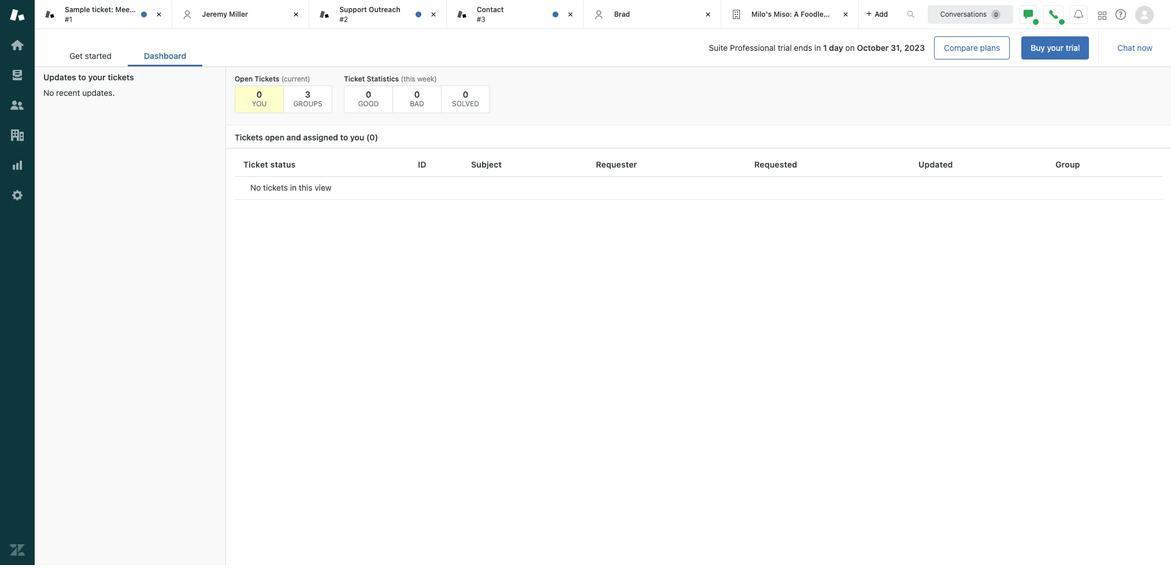 Task type: describe. For each thing, give the bounding box(es) containing it.
section containing suite professional trial ends in
[[212, 36, 1090, 60]]

0 right you
[[370, 132, 375, 142]]

1 vertical spatial no
[[250, 183, 261, 193]]

0 vertical spatial tickets
[[255, 75, 280, 83]]

buy
[[1031, 43, 1046, 53]]

0 bad
[[410, 89, 424, 108]]

day
[[830, 43, 844, 53]]

assigned
[[303, 132, 338, 142]]

get
[[69, 51, 83, 61]]

suite
[[709, 43, 728, 53]]

0 good
[[358, 89, 379, 108]]

add
[[875, 10, 888, 18]]

open
[[235, 75, 253, 83]]

a
[[794, 10, 799, 18]]

requested
[[755, 159, 798, 169]]

0 you
[[252, 89, 267, 108]]

0 solved
[[452, 89, 479, 108]]

outreach
[[369, 5, 401, 14]]

suite professional trial ends in 1 day on october 31, 2023
[[709, 43, 925, 53]]

notifications image
[[1075, 10, 1084, 19]]

jeremy miller
[[202, 10, 248, 18]]

conversations
[[941, 10, 988, 18]]

sample ticket: meet the ticket #1
[[65, 5, 167, 23]]

status
[[271, 159, 296, 169]]

views image
[[10, 68, 25, 83]]

0 for 0 bad
[[415, 89, 420, 99]]

october
[[858, 43, 889, 53]]

updates to your tickets no recent updates.
[[43, 72, 134, 98]]

plans
[[981, 43, 1001, 53]]

now
[[1138, 43, 1153, 53]]

ends
[[795, 43, 813, 53]]

subject
[[471, 159, 502, 169]]

#1
[[65, 15, 72, 23]]

subsidiary
[[830, 10, 866, 18]]

tickets inside updates to your tickets no recent updates.
[[108, 72, 134, 82]]

1 close image from the left
[[153, 9, 165, 20]]

recent
[[56, 88, 80, 98]]

group
[[1056, 159, 1081, 169]]

updates
[[43, 72, 76, 82]]

miller
[[229, 10, 248, 18]]

0 for 0 you
[[257, 89, 262, 99]]

compare plans button
[[935, 36, 1011, 60]]

week)
[[418, 75, 437, 83]]

buy your trial
[[1031, 43, 1081, 53]]

trial for your
[[1066, 43, 1081, 53]]

statistics
[[367, 75, 399, 83]]

organizations image
[[10, 128, 25, 143]]

close image for support outreach
[[428, 9, 439, 20]]

ticket statistics (this week)
[[344, 75, 437, 83]]

milo's miso: a foodlez subsidiary
[[752, 10, 866, 18]]

main element
[[0, 0, 35, 566]]

contact #3
[[477, 5, 504, 23]]

ticket:
[[92, 5, 114, 14]]

chat now button
[[1109, 36, 1163, 60]]

chat
[[1118, 43, 1136, 53]]

ticket for ticket status
[[244, 159, 268, 169]]

support outreach #2
[[340, 5, 401, 23]]

compare plans
[[945, 43, 1001, 53]]

get started
[[69, 51, 112, 61]]

2023
[[905, 43, 925, 53]]

dashboard
[[144, 51, 186, 61]]

admin image
[[10, 188, 25, 203]]

zendesk image
[[10, 543, 25, 558]]

1 vertical spatial tickets
[[235, 132, 263, 142]]

the
[[134, 5, 145, 14]]

your inside updates to your tickets no recent updates.
[[88, 72, 106, 82]]

support
[[340, 5, 367, 14]]

tab containing sample ticket: meet the ticket
[[35, 0, 172, 29]]

1
[[824, 43, 828, 53]]

#3
[[477, 15, 486, 23]]

tab list containing get started
[[53, 45, 203, 67]]

)
[[375, 132, 378, 142]]

compare
[[945, 43, 979, 53]]

view
[[315, 183, 332, 193]]

button displays agent's chat status as online. image
[[1024, 10, 1034, 19]]



Task type: vqa. For each thing, say whether or not it's contained in the screenshot.
the Guide link
no



Task type: locate. For each thing, give the bounding box(es) containing it.
(
[[367, 132, 370, 142]]

0 vertical spatial your
[[1048, 43, 1064, 53]]

close image for contact
[[565, 9, 577, 20]]

professional
[[730, 43, 776, 53]]

buy your trial button
[[1022, 36, 1090, 60]]

id
[[418, 159, 427, 169]]

close image left '#2'
[[290, 9, 302, 20]]

0 vertical spatial ticket
[[344, 75, 365, 83]]

on
[[846, 43, 855, 53]]

brad
[[614, 10, 630, 18]]

0 down (this
[[415, 89, 420, 99]]

0 inside 0 solved
[[463, 89, 469, 99]]

open tickets (current)
[[235, 75, 310, 83]]

0 horizontal spatial to
[[78, 72, 86, 82]]

zendesk products image
[[1099, 11, 1107, 19]]

add button
[[859, 0, 895, 28]]

4 close image from the left
[[840, 9, 852, 20]]

tickets
[[108, 72, 134, 82], [263, 183, 288, 193]]

and
[[287, 132, 301, 142]]

1 close image from the left
[[428, 9, 439, 20]]

3 close image from the left
[[703, 9, 714, 20]]

to inside updates to your tickets no recent updates.
[[78, 72, 86, 82]]

ticket
[[344, 75, 365, 83], [244, 159, 268, 169]]

2 tab from the left
[[310, 0, 447, 29]]

0 horizontal spatial close image
[[428, 9, 439, 20]]

3 tab from the left
[[447, 0, 584, 29]]

in left this
[[290, 183, 297, 193]]

ticket status
[[244, 159, 296, 169]]

tab
[[35, 0, 172, 29], [310, 0, 447, 29], [447, 0, 584, 29]]

tickets
[[255, 75, 280, 83], [235, 132, 263, 142]]

brad tab
[[584, 0, 722, 29]]

trial inside 'button'
[[1066, 43, 1081, 53]]

0 for 0 good
[[366, 89, 372, 99]]

you
[[350, 132, 365, 142]]

ticket
[[147, 5, 167, 14]]

2 close image from the left
[[565, 9, 577, 20]]

0 inside the 0 good
[[366, 89, 372, 99]]

groups
[[293, 99, 323, 108]]

tickets up updates.
[[108, 72, 134, 82]]

your up updates.
[[88, 72, 106, 82]]

your right buy
[[1048, 43, 1064, 53]]

tab list
[[53, 45, 203, 67]]

your inside 'button'
[[1048, 43, 1064, 53]]

close image right the "foodlez"
[[840, 9, 852, 20]]

1 vertical spatial ticket
[[244, 159, 268, 169]]

0 horizontal spatial trial
[[778, 43, 792, 53]]

tickets left open
[[235, 132, 263, 142]]

this
[[299, 183, 313, 193]]

good
[[358, 99, 379, 108]]

0 horizontal spatial tickets
[[108, 72, 134, 82]]

close image for brad
[[703, 9, 714, 20]]

0 down statistics
[[366, 89, 372, 99]]

1 horizontal spatial trial
[[1066, 43, 1081, 53]]

reporting image
[[10, 158, 25, 173]]

ticket left the status
[[244, 159, 268, 169]]

1 horizontal spatial tickets
[[263, 183, 288, 193]]

tickets open and assigned to you ( 0 )
[[235, 132, 378, 142]]

close image left "brad"
[[565, 9, 577, 20]]

grid containing ticket status
[[226, 153, 1172, 566]]

requester
[[596, 159, 638, 169]]

solved
[[452, 99, 479, 108]]

1 horizontal spatial ticket
[[344, 75, 365, 83]]

close image left #3
[[428, 9, 439, 20]]

updated
[[919, 159, 954, 169]]

to left you
[[340, 132, 348, 142]]

0 right 0 bad
[[463, 89, 469, 99]]

ticket for ticket statistics (this week)
[[344, 75, 365, 83]]

milo's miso: a foodlez subsidiary tab
[[722, 0, 866, 29]]

0 inside 0 bad
[[415, 89, 420, 99]]

tickets down 'ticket status'
[[263, 183, 288, 193]]

trial down notifications "image"
[[1066, 43, 1081, 53]]

1 horizontal spatial close image
[[565, 9, 577, 20]]

to
[[78, 72, 86, 82], [340, 132, 348, 142]]

grid
[[226, 153, 1172, 566]]

0 horizontal spatial no
[[43, 88, 54, 98]]

conversations button
[[928, 5, 1014, 23]]

0 vertical spatial tickets
[[108, 72, 134, 82]]

zendesk support image
[[10, 8, 25, 23]]

0 vertical spatial no
[[43, 88, 54, 98]]

3
[[305, 89, 311, 99]]

started
[[85, 51, 112, 61]]

(this
[[401, 75, 416, 83]]

1 horizontal spatial your
[[1048, 43, 1064, 53]]

your
[[1048, 43, 1064, 53], [88, 72, 106, 82]]

get help image
[[1116, 9, 1127, 20]]

trial for professional
[[778, 43, 792, 53]]

contact
[[477, 5, 504, 14]]

get started tab
[[53, 45, 128, 67]]

0 vertical spatial to
[[78, 72, 86, 82]]

0 vertical spatial in
[[815, 43, 822, 53]]

1 horizontal spatial to
[[340, 132, 348, 142]]

foodlez
[[801, 10, 828, 18]]

updates.
[[82, 88, 115, 98]]

meet
[[115, 5, 132, 14]]

trial
[[778, 43, 792, 53], [1066, 43, 1081, 53]]

2 close image from the left
[[290, 9, 302, 20]]

0 horizontal spatial ticket
[[244, 159, 268, 169]]

tickets up 0 you
[[255, 75, 280, 83]]

in inside section
[[815, 43, 822, 53]]

jeremy miller tab
[[172, 0, 310, 29]]

0 horizontal spatial your
[[88, 72, 106, 82]]

close image
[[153, 9, 165, 20], [290, 9, 302, 20], [703, 9, 714, 20], [840, 9, 852, 20]]

no tickets in this view
[[250, 183, 332, 193]]

you
[[252, 99, 267, 108]]

customers image
[[10, 98, 25, 113]]

no
[[43, 88, 54, 98], [250, 183, 261, 193]]

milo's
[[752, 10, 772, 18]]

no inside updates to your tickets no recent updates.
[[43, 88, 54, 98]]

close image up suite
[[703, 9, 714, 20]]

0 for 0 solved
[[463, 89, 469, 99]]

open
[[265, 132, 285, 142]]

October 31, 2023 text field
[[858, 43, 925, 53]]

jeremy
[[202, 10, 227, 18]]

1 tab from the left
[[35, 0, 172, 29]]

close image for milo's miso: a foodlez subsidiary
[[840, 9, 852, 20]]

1 vertical spatial tickets
[[263, 183, 288, 193]]

miso:
[[774, 10, 793, 18]]

1 vertical spatial in
[[290, 183, 297, 193]]

in
[[815, 43, 822, 53], [290, 183, 297, 193]]

3 groups
[[293, 89, 323, 108]]

to up "recent"
[[78, 72, 86, 82]]

chat now
[[1118, 43, 1153, 53]]

0
[[257, 89, 262, 99], [366, 89, 372, 99], [415, 89, 420, 99], [463, 89, 469, 99], [370, 132, 375, 142]]

1 trial from the left
[[778, 43, 792, 53]]

31,
[[891, 43, 903, 53]]

close image inside milo's miso: a foodlez subsidiary tab
[[840, 9, 852, 20]]

1 vertical spatial your
[[88, 72, 106, 82]]

tabs tab list
[[35, 0, 895, 29]]

no down 'ticket status'
[[250, 183, 261, 193]]

(current)
[[281, 75, 310, 83]]

close image inside brad 'tab'
[[703, 9, 714, 20]]

close image
[[428, 9, 439, 20], [565, 9, 577, 20]]

ticket up the 0 good at the top left of page
[[344, 75, 365, 83]]

2 trial from the left
[[1066, 43, 1081, 53]]

1 horizontal spatial no
[[250, 183, 261, 193]]

get started image
[[10, 38, 25, 53]]

close image for jeremy miller
[[290, 9, 302, 20]]

tab containing contact
[[447, 0, 584, 29]]

section
[[212, 36, 1090, 60]]

bad
[[410, 99, 424, 108]]

sample
[[65, 5, 90, 14]]

tickets inside 'grid'
[[263, 183, 288, 193]]

1 vertical spatial to
[[340, 132, 348, 142]]

ticket inside 'grid'
[[244, 159, 268, 169]]

close image right 'the'
[[153, 9, 165, 20]]

no down updates
[[43, 88, 54, 98]]

tab containing support outreach
[[310, 0, 447, 29]]

0 horizontal spatial in
[[290, 183, 297, 193]]

0 inside 0 you
[[257, 89, 262, 99]]

trial left ends at the right top of page
[[778, 43, 792, 53]]

close image inside jeremy miller tab
[[290, 9, 302, 20]]

0 down open tickets (current)
[[257, 89, 262, 99]]

in left 1
[[815, 43, 822, 53]]

1 horizontal spatial in
[[815, 43, 822, 53]]

#2
[[340, 15, 348, 23]]



